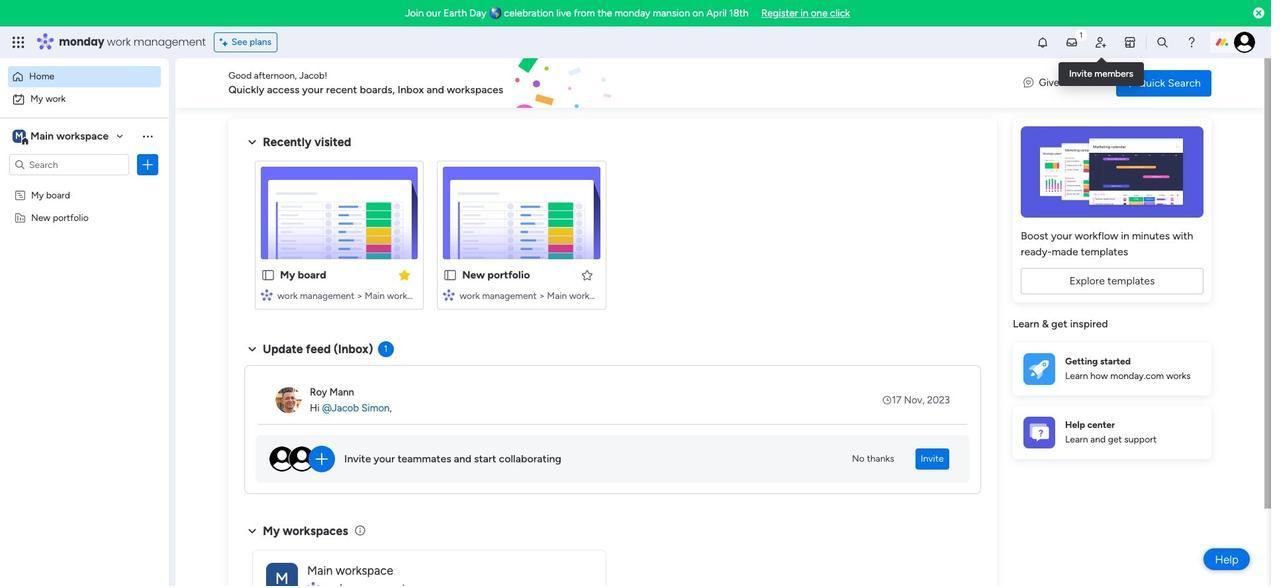 Task type: vqa. For each thing, say whether or not it's contained in the screenshot.
LINK CONTAINER ELEMENT to the top
no



Task type: describe. For each thing, give the bounding box(es) containing it.
invite members image
[[1094, 36, 1108, 49]]

getting started element
[[1013, 343, 1212, 396]]

select product image
[[12, 36, 25, 49]]

see plans image
[[220, 35, 232, 50]]

Search in workspace field
[[28, 157, 111, 172]]

1 vertical spatial option
[[8, 89, 161, 110]]

templates image image
[[1025, 126, 1200, 218]]

search everything image
[[1156, 36, 1169, 49]]

help center element
[[1013, 406, 1212, 459]]

1 image
[[1075, 27, 1087, 42]]

v2 user feedback image
[[1024, 76, 1034, 91]]

0 vertical spatial option
[[8, 66, 161, 87]]



Task type: locate. For each thing, give the bounding box(es) containing it.
workspace selection element
[[13, 128, 111, 146]]

2 vertical spatial option
[[0, 183, 169, 186]]

close recently visited image
[[244, 134, 260, 150]]

close update feed (inbox) image
[[244, 342, 260, 358]]

public board image for the remove from favorites icon
[[261, 268, 275, 283]]

workspace options image
[[141, 130, 154, 143]]

notifications image
[[1036, 36, 1049, 49]]

v2 bolt switch image
[[1127, 76, 1135, 90]]

list box
[[0, 181, 169, 407]]

1 element
[[378, 342, 394, 358]]

roy mann image
[[275, 387, 302, 414]]

add to favorites image
[[580, 268, 594, 282]]

update feed image
[[1065, 36, 1078, 49]]

workspace image
[[266, 563, 298, 587]]

2 public board image from the left
[[443, 268, 458, 283]]

workspace image
[[13, 129, 26, 144]]

jacob simon image
[[1234, 32, 1255, 53]]

quick search results list box
[[244, 150, 981, 326]]

option
[[8, 66, 161, 87], [8, 89, 161, 110], [0, 183, 169, 186]]

public board image for add to favorites icon
[[443, 268, 458, 283]]

options image
[[141, 158, 154, 171]]

0 horizontal spatial public board image
[[261, 268, 275, 283]]

public board image
[[261, 268, 275, 283], [443, 268, 458, 283]]

help image
[[1185, 36, 1198, 49]]

1 horizontal spatial public board image
[[443, 268, 458, 283]]

close my workspaces image
[[244, 524, 260, 539]]

remove from favorites image
[[398, 268, 411, 282]]

1 public board image from the left
[[261, 268, 275, 283]]

monday marketplace image
[[1123, 36, 1137, 49]]



